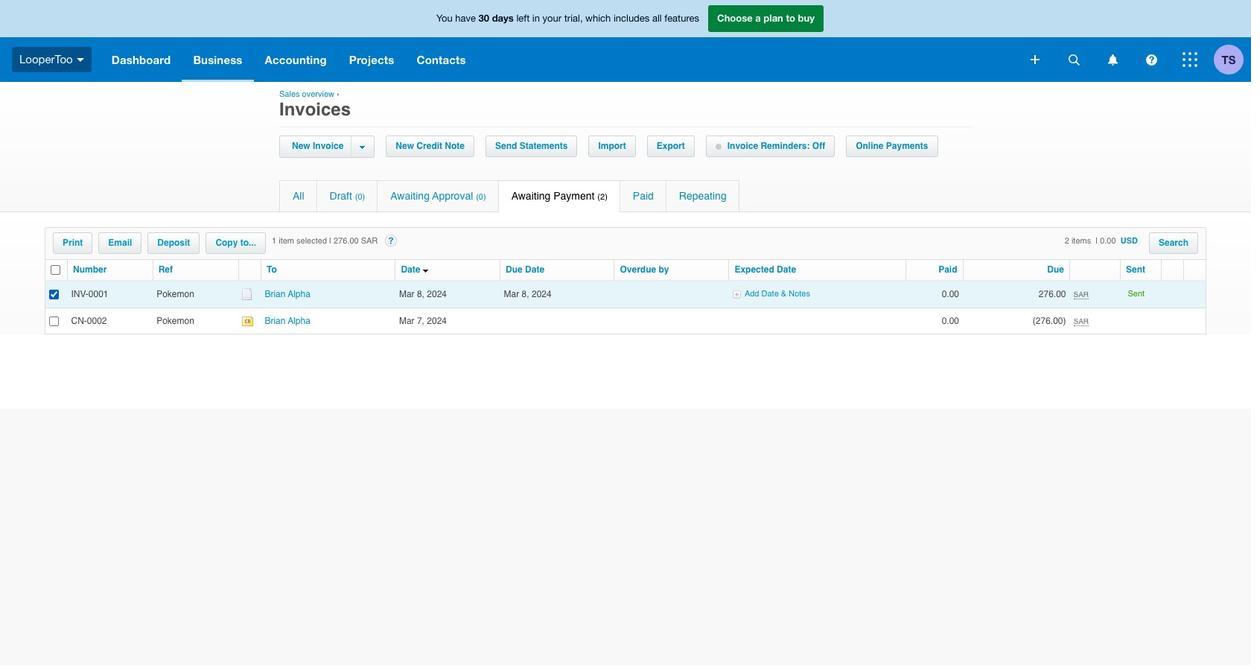Task type: describe. For each thing, give the bounding box(es) containing it.
search
[[1159, 238, 1189, 248]]

2
[[1065, 236, 1070, 246]]

deposit link
[[149, 233, 199, 253]]

1 horizontal spatial svg image
[[1183, 52, 1198, 67]]

ref link
[[158, 265, 173, 275]]

inv-
[[71, 289, 89, 299]]

due link
[[1048, 265, 1065, 275]]

all
[[653, 13, 662, 24]]

cn-0002
[[71, 316, 107, 326]]

which
[[586, 13, 611, 24]]

all
[[293, 190, 304, 202]]

7,
[[417, 316, 425, 326]]

›
[[337, 89, 340, 99]]

notes
[[789, 289, 811, 299]]

contacts button
[[406, 37, 477, 82]]

to link
[[267, 265, 277, 275]]

1 vertical spatial sent
[[1129, 289, 1145, 299]]

credit
[[417, 141, 443, 151]]

expected date link
[[735, 265, 797, 275]]

(0) inside awaiting approval (0)
[[476, 192, 486, 202]]

loopertoo
[[19, 53, 73, 65]]

sales
[[279, 89, 300, 99]]

cn-
[[71, 316, 87, 326]]

trial,
[[565, 13, 583, 24]]

online
[[856, 141, 884, 151]]

reminders:
[[761, 141, 810, 151]]

awaiting for awaiting approval
[[391, 190, 430, 202]]

invoice reminders:                                  off link
[[707, 136, 835, 156]]

in
[[533, 13, 540, 24]]

0.00 for (276.00)
[[942, 316, 960, 326]]

alpha for mar 7, 2024
[[288, 316, 311, 326]]

features
[[665, 13, 700, 24]]

overview
[[302, 89, 335, 99]]

0 vertical spatial sent
[[1127, 265, 1146, 275]]

import
[[599, 141, 626, 151]]

usd link
[[1121, 236, 1139, 246]]

2 items                          | 0.00 usd
[[1065, 236, 1139, 246]]

pokemon for inv-0001
[[157, 289, 194, 299]]

add date & notes
[[745, 289, 811, 299]]

new for new credit note
[[396, 141, 414, 151]]

&
[[782, 289, 787, 299]]

(2)
[[598, 192, 608, 202]]

alpha for mar 8, 2024
[[288, 289, 311, 299]]

new invoice
[[292, 141, 344, 151]]

send statements
[[496, 141, 568, 151]]

due for due date
[[506, 265, 523, 275]]

export link
[[648, 136, 694, 156]]

choose
[[718, 12, 753, 24]]

ts
[[1222, 53, 1237, 66]]

you
[[437, 13, 453, 24]]

overdue
[[620, 265, 657, 275]]

invoice reminders:                                  off
[[728, 141, 826, 151]]

2024 down the due date link
[[532, 289, 552, 299]]

mar 7, 2024
[[399, 316, 447, 326]]

send statements link
[[487, 136, 577, 156]]

due date link
[[506, 265, 545, 275]]

draft (0)
[[330, 190, 365, 202]]

left
[[517, 13, 530, 24]]

sar for mar 8, 2024
[[1074, 290, 1089, 299]]

date link
[[401, 265, 421, 275]]

brian alpha for mar 7, 2024
[[265, 316, 311, 326]]

your
[[543, 13, 562, 24]]

a
[[756, 12, 761, 24]]

new credit note link
[[387, 136, 474, 156]]

plan
[[764, 12, 784, 24]]

brian alpha link for mar 7, 2024
[[265, 316, 311, 326]]

0001
[[89, 289, 108, 299]]

copy to... link
[[207, 233, 265, 253]]

add date & notes link
[[745, 289, 812, 299]]

import link
[[590, 136, 635, 156]]

2024 for inv-0001
[[427, 289, 447, 299]]

print link
[[54, 233, 92, 253]]

by
[[659, 265, 670, 275]]

draft
[[330, 190, 352, 202]]

add
[[745, 289, 760, 299]]

items
[[1072, 236, 1092, 246]]

new invoice link
[[288, 136, 351, 156]]

2 mar 8, 2024 from the left
[[504, 289, 557, 299]]

number
[[73, 265, 107, 275]]

brian for mar 7, 2024
[[265, 316, 286, 326]]

0002
[[87, 316, 107, 326]]

|
[[329, 236, 332, 246]]

2 invoice from the left
[[728, 141, 759, 151]]

paid for topmost paid link
[[633, 190, 654, 202]]

brian for mar 8, 2024
[[265, 289, 286, 299]]

1 horizontal spatial paid link
[[939, 265, 958, 275]]

1 invoice from the left
[[313, 141, 344, 151]]

loopertoo button
[[0, 37, 100, 82]]

print
[[63, 238, 83, 248]]

(276.00)
[[1033, 316, 1067, 326]]

ref
[[158, 265, 173, 275]]

30
[[479, 12, 490, 24]]



Task type: vqa. For each thing, say whether or not it's contained in the screenshot.
the leftmost "Company"
no



Task type: locate. For each thing, give the bounding box(es) containing it.
all link
[[280, 181, 316, 212]]

2 due from the left
[[1048, 265, 1065, 275]]

2 vertical spatial sar
[[1074, 317, 1089, 326]]

2024 up mar 7, 2024
[[427, 289, 447, 299]]

1 horizontal spatial paid
[[939, 265, 958, 275]]

0 vertical spatial sar
[[361, 236, 378, 246]]

mar for inv-0001
[[399, 289, 415, 299]]

business button
[[182, 37, 254, 82]]

0 vertical spatial brian
[[265, 289, 286, 299]]

0 horizontal spatial new
[[292, 141, 310, 151]]

sales overview › invoices
[[279, 89, 351, 120]]

1 brian alpha from the top
[[265, 289, 311, 299]]

svg image
[[1069, 54, 1080, 65], [1108, 54, 1118, 65], [1031, 55, 1040, 64], [77, 58, 84, 62]]

email link
[[99, 233, 141, 253]]

contacts
[[417, 53, 466, 66]]

1 vertical spatial paid
[[939, 265, 958, 275]]

pokemon for cn-0002
[[157, 316, 194, 326]]

brian alpha for mar 8, 2024
[[265, 289, 311, 299]]

1
[[272, 236, 277, 246]]

sar right (276.00)
[[1074, 317, 1089, 326]]

(0)
[[355, 192, 365, 202], [476, 192, 486, 202]]

1 horizontal spatial mar 8, 2024
[[504, 289, 557, 299]]

sar
[[361, 236, 378, 246], [1074, 290, 1089, 299], [1074, 317, 1089, 326]]

1 brian from the top
[[265, 289, 286, 299]]

2024 for cn-0002
[[427, 316, 447, 326]]

1 horizontal spatial 276.00
[[1039, 289, 1067, 299]]

None checkbox
[[51, 265, 60, 275]]

1 awaiting from the left
[[391, 190, 430, 202]]

2 (0) from the left
[[476, 192, 486, 202]]

invoice down invoices
[[313, 141, 344, 151]]

payment
[[554, 190, 595, 202]]

search link
[[1150, 233, 1198, 253]]

1 horizontal spatial invoice
[[728, 141, 759, 151]]

new left 'credit'
[[396, 141, 414, 151]]

mar down the due date link
[[504, 289, 520, 299]]

repeating
[[679, 190, 727, 202]]

1 item selected | 276.00 sar
[[272, 236, 378, 246]]

brian alpha link
[[265, 289, 311, 299], [265, 316, 311, 326]]

mar down date link
[[399, 289, 415, 299]]

mar
[[399, 289, 415, 299], [504, 289, 520, 299], [399, 316, 415, 326]]

awaiting approval (0)
[[391, 190, 486, 202]]

usd
[[1121, 236, 1139, 246]]

mar 8, 2024 down the due date link
[[504, 289, 557, 299]]

payments
[[887, 141, 929, 151]]

invoice
[[313, 141, 344, 151], [728, 141, 759, 151]]

0 horizontal spatial mar 8, 2024
[[399, 289, 447, 299]]

8, down date link
[[417, 289, 425, 299]]

sar inside 276.00 sar
[[1074, 290, 1089, 299]]

repeating link
[[667, 181, 740, 212]]

1 brian alpha link from the top
[[265, 289, 311, 299]]

email
[[108, 238, 132, 248]]

sar up (276.00) sar
[[1074, 290, 1089, 299]]

1 vertical spatial paid link
[[939, 265, 958, 275]]

overdue by link
[[620, 265, 670, 275]]

0 horizontal spatial (0)
[[355, 192, 365, 202]]

paid
[[633, 190, 654, 202], [939, 265, 958, 275]]

1 horizontal spatial 8,
[[522, 289, 530, 299]]

you have 30 days left in your trial, which includes all features
[[437, 12, 700, 24]]

online payments
[[856, 141, 929, 151]]

1 horizontal spatial new
[[396, 141, 414, 151]]

1 (0) from the left
[[355, 192, 365, 202]]

1 mar 8, 2024 from the left
[[399, 289, 447, 299]]

(0) inside the draft (0)
[[355, 192, 365, 202]]

1 vertical spatial brian alpha link
[[265, 316, 311, 326]]

1 horizontal spatial due
[[1048, 265, 1065, 275]]

0 vertical spatial 0.00
[[942, 289, 960, 299]]

awaiting left payment
[[512, 190, 551, 202]]

copy
[[216, 238, 238, 248]]

1 pokemon from the top
[[157, 289, 194, 299]]

0 vertical spatial brian alpha
[[265, 289, 311, 299]]

1 vertical spatial alpha
[[288, 316, 311, 326]]

276.00 right |
[[334, 236, 359, 246]]

awaiting payment (2)
[[512, 190, 608, 202]]

overdue by
[[620, 265, 670, 275]]

2 brian alpha link from the top
[[265, 316, 311, 326]]

awaiting left the approval
[[391, 190, 430, 202]]

send
[[496, 141, 517, 151]]

due date
[[506, 265, 545, 275]]

copy to...
[[216, 238, 256, 248]]

sent down usd link
[[1127, 265, 1146, 275]]

0 vertical spatial pokemon
[[157, 289, 194, 299]]

1 8, from the left
[[417, 289, 425, 299]]

to
[[267, 265, 277, 275]]

1 vertical spatial pokemon
[[157, 316, 194, 326]]

sales overview link
[[279, 89, 335, 99]]

0 horizontal spatial invoice
[[313, 141, 344, 151]]

0 horizontal spatial paid
[[633, 190, 654, 202]]

business
[[193, 53, 243, 66]]

0 vertical spatial alpha
[[288, 289, 311, 299]]

1 vertical spatial 0.00
[[942, 316, 960, 326]]

(276.00) sar
[[1033, 316, 1089, 326]]

includes
[[614, 13, 650, 24]]

have
[[456, 13, 476, 24]]

mar 8, 2024 up mar 7, 2024
[[399, 289, 447, 299]]

mar for cn-0002
[[399, 316, 415, 326]]

2 8, from the left
[[522, 289, 530, 299]]

0 horizontal spatial 276.00
[[334, 236, 359, 246]]

(0) right draft at left
[[355, 192, 365, 202]]

2 pokemon from the top
[[157, 316, 194, 326]]

sar for mar 7, 2024
[[1074, 317, 1089, 326]]

projects button
[[338, 37, 406, 82]]

2 brian alpha from the top
[[265, 316, 311, 326]]

to...
[[240, 238, 256, 248]]

0 horizontal spatial 8,
[[417, 289, 425, 299]]

0 horizontal spatial awaiting
[[391, 190, 430, 202]]

(0) right the approval
[[476, 192, 486, 202]]

banner
[[0, 0, 1252, 82]]

1 vertical spatial sar
[[1074, 290, 1089, 299]]

inv-0001
[[71, 289, 108, 299]]

276.00 sar
[[1039, 289, 1089, 299]]

number link
[[73, 265, 107, 275]]

sent down sent link
[[1129, 289, 1145, 299]]

due
[[506, 265, 523, 275], [1048, 265, 1065, 275]]

new for new invoice
[[292, 141, 310, 151]]

1 alpha from the top
[[288, 289, 311, 299]]

expected date
[[735, 265, 797, 275]]

note
[[445, 141, 465, 151]]

ts button
[[1215, 37, 1252, 82]]

selected
[[297, 236, 327, 246]]

276.00 down the due link
[[1039, 289, 1067, 299]]

1 new from the left
[[292, 141, 310, 151]]

dashboard link
[[100, 37, 182, 82]]

1 vertical spatial brian alpha
[[265, 316, 311, 326]]

approval
[[433, 190, 473, 202]]

sar inside (276.00) sar
[[1074, 317, 1089, 326]]

date for due date
[[525, 265, 545, 275]]

pokemon
[[157, 289, 194, 299], [157, 316, 194, 326]]

invoices
[[279, 99, 351, 120]]

1 0.00 from the top
[[942, 289, 960, 299]]

1 vertical spatial 276.00
[[1039, 289, 1067, 299]]

date for add date & notes
[[762, 289, 779, 299]]

2 alpha from the top
[[288, 316, 311, 326]]

0 horizontal spatial paid link
[[621, 181, 666, 212]]

projects
[[349, 53, 394, 66]]

0 horizontal spatial svg image
[[1146, 54, 1158, 65]]

svg image
[[1183, 52, 1198, 67], [1146, 54, 1158, 65]]

date for expected date
[[777, 265, 797, 275]]

svg image inside the loopertoo popup button
[[77, 58, 84, 62]]

mar left 7,
[[399, 316, 415, 326]]

0.00
[[942, 289, 960, 299], [942, 316, 960, 326]]

accounting button
[[254, 37, 338, 82]]

new credit note
[[396, 141, 465, 151]]

2024 right 7,
[[427, 316, 447, 326]]

1 horizontal spatial (0)
[[476, 192, 486, 202]]

choose a plan to buy
[[718, 12, 815, 24]]

brian alpha link for mar 8, 2024
[[265, 289, 311, 299]]

days
[[492, 12, 514, 24]]

alpha
[[288, 289, 311, 299], [288, 316, 311, 326]]

brian alpha
[[265, 289, 311, 299], [265, 316, 311, 326]]

mar 8, 2024
[[399, 289, 447, 299], [504, 289, 557, 299]]

dashboard
[[112, 53, 171, 66]]

new down invoices
[[292, 141, 310, 151]]

2 new from the left
[[396, 141, 414, 151]]

0 vertical spatial paid link
[[621, 181, 666, 212]]

0 vertical spatial brian alpha link
[[265, 289, 311, 299]]

banner containing ts
[[0, 0, 1252, 82]]

sent link
[[1127, 265, 1146, 275]]

2 awaiting from the left
[[512, 190, 551, 202]]

invoice left reminders:
[[728, 141, 759, 151]]

0.00 for 276.00
[[942, 289, 960, 299]]

paid for right paid link
[[939, 265, 958, 275]]

brian
[[265, 289, 286, 299], [265, 316, 286, 326]]

1 horizontal spatial awaiting
[[512, 190, 551, 202]]

due for the due link
[[1048, 265, 1065, 275]]

0 vertical spatial 276.00
[[334, 236, 359, 246]]

statements
[[520, 141, 568, 151]]

1 vertical spatial brian
[[265, 316, 286, 326]]

2 brian from the top
[[265, 316, 286, 326]]

1 due from the left
[[506, 265, 523, 275]]

online payments link
[[847, 136, 938, 156]]

None checkbox
[[49, 290, 59, 299], [49, 316, 59, 326], [49, 290, 59, 299], [49, 316, 59, 326]]

2 0.00 from the top
[[942, 316, 960, 326]]

awaiting for awaiting payment
[[512, 190, 551, 202]]

0 horizontal spatial due
[[506, 265, 523, 275]]

export
[[657, 141, 685, 151]]

accounting
[[265, 53, 327, 66]]

0 vertical spatial paid
[[633, 190, 654, 202]]

8, down the due date link
[[522, 289, 530, 299]]

sar right |
[[361, 236, 378, 246]]



